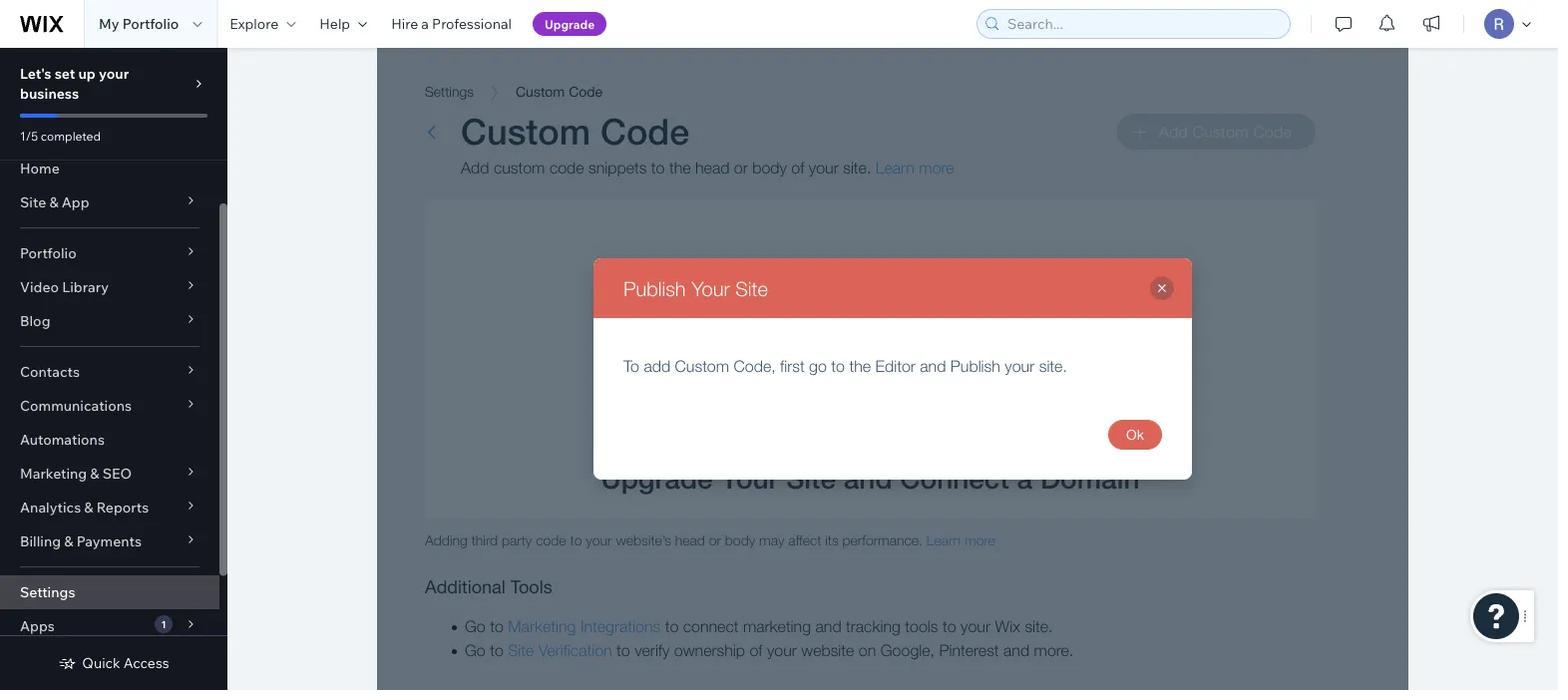 Task type: vqa. For each thing, say whether or not it's contained in the screenshot.
'Get leads with Google Ads Launch a Google Ads campaign to target people likely to become leads.'
no



Task type: describe. For each thing, give the bounding box(es) containing it.
tools
[[511, 576, 552, 597]]

marketing inside go to marketing integrations to connect marketing and tracking tools to your wix site. go to site verification to verify ownership of your website on google, pinterest and more.
[[508, 617, 576, 636]]

integrations
[[581, 617, 661, 636]]

hire a professional
[[391, 15, 512, 32]]

professional
[[432, 15, 512, 32]]

and up performance. in the bottom right of the page
[[844, 462, 893, 495]]

add custom code button
[[1117, 114, 1316, 150]]

code inside 'custom code add custom code snippets to the head or body of your site. learn more'
[[550, 158, 584, 177]]

analytics
[[20, 499, 81, 516]]

your for publish
[[692, 276, 730, 300]]

0 horizontal spatial or
[[709, 532, 721, 549]]

ok button
[[1109, 420, 1162, 450]]

head inside 'custom code add custom code snippets to the head or body of your site. learn more'
[[695, 158, 730, 177]]

completed
[[41, 128, 101, 143]]

& for billing
[[64, 533, 73, 550]]

verify
[[635, 641, 670, 660]]

portfolio inside popup button
[[20, 244, 77, 262]]

site. for go to
[[1025, 617, 1053, 636]]

blog button
[[0, 304, 220, 338]]

app
[[62, 194, 89, 211]]

billing & payments button
[[0, 525, 220, 559]]

contacts button
[[0, 355, 220, 389]]

or inside 'custom code add custom code snippets to the head or body of your site. learn more'
[[734, 158, 748, 177]]

marketing & seo button
[[0, 457, 220, 491]]

marketing
[[743, 617, 811, 636]]

pinterest
[[939, 641, 999, 660]]

1 go from the top
[[465, 617, 486, 636]]

add inside 'custom code add custom code snippets to the head or body of your site. learn more'
[[461, 158, 489, 177]]

more for code
[[919, 158, 955, 177]]

blog
[[20, 312, 50, 330]]

up
[[78, 65, 96, 82]]

verification
[[539, 641, 612, 660]]

my portfolio
[[99, 15, 179, 32]]

third
[[472, 532, 498, 549]]

quick
[[82, 655, 120, 672]]

code,
[[734, 357, 776, 376]]

apps
[[20, 618, 55, 635]]

to down additional tools
[[490, 617, 504, 636]]

on
[[859, 641, 876, 660]]

more for third
[[965, 532, 996, 549]]

let's set up your business
[[20, 65, 129, 102]]

body inside 'custom code add custom code snippets to the head or body of your site. learn more'
[[753, 158, 787, 177]]

your inside let's set up your business
[[99, 65, 129, 82]]

editor
[[876, 357, 916, 376]]

1/5 completed
[[20, 128, 101, 143]]

upgrade button
[[533, 12, 607, 36]]

billing
[[20, 533, 61, 550]]

site. for custom code
[[843, 158, 871, 177]]

1 vertical spatial body
[[725, 532, 756, 549]]

ownership
[[674, 641, 745, 660]]

learn for code
[[876, 158, 915, 177]]

code for custom code
[[569, 83, 603, 100]]

sidebar element
[[0, 48, 227, 690]]

website's
[[616, 532, 671, 549]]

marketing integrations button
[[508, 615, 661, 639]]

custom
[[494, 158, 545, 177]]

more.
[[1034, 641, 1074, 660]]

help
[[320, 15, 350, 32]]

custom inside custom code button
[[516, 83, 565, 100]]

video library button
[[0, 270, 220, 304]]

1/5
[[20, 128, 38, 143]]

snippets
[[589, 158, 647, 177]]

billing & payments
[[20, 533, 142, 550]]

access
[[124, 655, 169, 672]]

add
[[644, 357, 671, 376]]

add inside button
[[1159, 122, 1188, 141]]

marketing inside dropdown button
[[20, 465, 87, 482]]

automations
[[20, 431, 105, 449]]

automations link
[[0, 423, 220, 457]]

and up website on the bottom right of page
[[816, 617, 842, 636]]

custom code add custom code snippets to the head or body of your site. learn more
[[461, 110, 955, 177]]

of inside 'custom code add custom code snippets to the head or body of your site. learn more'
[[792, 158, 805, 177]]

& for analytics
[[84, 499, 93, 516]]

to inside 'custom code add custom code snippets to the head or body of your site. learn more'
[[651, 158, 665, 177]]

reports
[[96, 499, 149, 516]]

analytics & reports button
[[0, 491, 220, 525]]

first
[[780, 357, 805, 376]]

let's
[[20, 65, 51, 82]]

its
[[825, 532, 839, 549]]

seo
[[102, 465, 132, 482]]

1 vertical spatial site.
[[1039, 357, 1067, 376]]

party
[[502, 532, 532, 549]]

additional tools
[[425, 576, 552, 597]]

additional
[[425, 576, 506, 597]]

video
[[20, 278, 59, 296]]

1 horizontal spatial publish
[[951, 357, 1001, 376]]

to right tools
[[943, 617, 956, 636]]



Task type: locate. For each thing, give the bounding box(es) containing it.
site.
[[843, 158, 871, 177], [1039, 357, 1067, 376], [1025, 617, 1053, 636]]

wix
[[995, 617, 1021, 636]]

to down integrations
[[617, 641, 630, 660]]

body
[[753, 158, 787, 177], [725, 532, 756, 549]]

1 horizontal spatial of
[[792, 158, 805, 177]]

code
[[569, 83, 603, 100], [601, 110, 690, 153], [1253, 122, 1292, 141]]

analytics & reports
[[20, 499, 149, 516]]

settings down hire a professional link
[[425, 83, 474, 100]]

quick access button
[[58, 655, 169, 673]]

0 vertical spatial marketing
[[20, 465, 87, 482]]

site down home
[[20, 194, 46, 211]]

0 horizontal spatial a
[[421, 15, 429, 32]]

2 vertical spatial site.
[[1025, 617, 1053, 636]]

site
[[20, 194, 46, 211], [736, 276, 768, 300], [786, 462, 836, 495], [508, 641, 534, 660]]

settings inside 'sidebar' element
[[20, 584, 75, 601]]

& for site
[[49, 194, 58, 211]]

upgrade up website's
[[601, 462, 713, 495]]

the left editor
[[850, 357, 871, 376]]

settings for settings button
[[425, 83, 474, 100]]

may
[[759, 532, 785, 549]]

of
[[792, 158, 805, 177], [750, 641, 763, 660]]

set
[[55, 65, 75, 82]]

library
[[62, 278, 109, 296]]

communications button
[[0, 389, 220, 423]]

a inside hire a professional link
[[421, 15, 429, 32]]

1 vertical spatial of
[[750, 641, 763, 660]]

0 horizontal spatial upgrade
[[545, 16, 595, 31]]

site & app
[[20, 194, 89, 211]]

0 horizontal spatial add
[[461, 158, 489, 177]]

upgrade your site and connect a domain
[[601, 462, 1140, 495]]

0 vertical spatial the
[[669, 158, 691, 177]]

to left site verification button
[[490, 641, 504, 660]]

upgrade inside button
[[545, 16, 595, 31]]

upgrade
[[545, 16, 595, 31], [601, 462, 713, 495]]

code right party
[[536, 532, 566, 549]]

1 vertical spatial portfolio
[[20, 244, 77, 262]]

0 vertical spatial or
[[734, 158, 748, 177]]

0 vertical spatial portfolio
[[122, 15, 179, 32]]

0 vertical spatial learn more link
[[876, 158, 955, 177]]

0 vertical spatial a
[[421, 15, 429, 32]]

1 vertical spatial add
[[461, 158, 489, 177]]

hire
[[391, 15, 418, 32]]

the inside 'custom code add custom code snippets to the head or body of your site. learn more'
[[669, 158, 691, 177]]

hire a professional link
[[379, 0, 524, 48]]

1 horizontal spatial upgrade
[[601, 462, 713, 495]]

0 vertical spatial learn
[[876, 158, 915, 177]]

video library
[[20, 278, 109, 296]]

to right go
[[832, 357, 845, 376]]

to up verify
[[665, 617, 679, 636]]

the right snippets
[[669, 158, 691, 177]]

site verification button
[[508, 639, 612, 663]]

1 horizontal spatial the
[[850, 357, 871, 376]]

0 horizontal spatial settings
[[20, 584, 75, 601]]

portfolio up "video"
[[20, 244, 77, 262]]

custom code
[[516, 83, 603, 100]]

site. inside go to marketing integrations to connect marketing and tracking tools to your wix site. go to site verification to verify ownership of your website on google, pinterest and more.
[[1025, 617, 1053, 636]]

0 horizontal spatial more
[[919, 158, 955, 177]]

website
[[802, 641, 854, 660]]

0 vertical spatial settings
[[425, 83, 474, 100]]

and down "wix" at right
[[1004, 641, 1030, 660]]

0 vertical spatial go
[[465, 617, 486, 636]]

the for code
[[669, 158, 691, 177]]

domain
[[1041, 462, 1140, 495]]

0 vertical spatial upgrade
[[545, 16, 595, 31]]

code inside 'custom code add custom code snippets to the head or body of your site. learn more'
[[601, 110, 690, 153]]

connect
[[900, 462, 1010, 495]]

0 vertical spatial of
[[792, 158, 805, 177]]

1 horizontal spatial or
[[734, 158, 748, 177]]

learn
[[876, 158, 915, 177], [927, 532, 961, 549]]

settings inside button
[[425, 83, 474, 100]]

learn more link for add custom code snippets to the head or body of your site.
[[876, 158, 955, 177]]

custom inside add custom code button
[[1193, 122, 1249, 141]]

& right the billing
[[64, 533, 73, 550]]

and right editor
[[920, 357, 946, 376]]

learn more link
[[876, 158, 955, 177], [927, 532, 996, 549]]

Search... field
[[1002, 10, 1284, 38]]

1 vertical spatial marketing
[[508, 617, 576, 636]]

contacts
[[20, 363, 80, 381]]

site. inside 'custom code add custom code snippets to the head or body of your site. learn more'
[[843, 158, 871, 177]]

1 vertical spatial head
[[675, 532, 705, 549]]

marketing
[[20, 465, 87, 482], [508, 617, 576, 636]]

adding
[[425, 532, 468, 549]]

0 vertical spatial site.
[[843, 158, 871, 177]]

your
[[99, 65, 129, 82], [809, 158, 839, 177], [1005, 357, 1035, 376], [586, 532, 612, 549], [961, 617, 991, 636], [767, 641, 797, 660]]

custom inside 'custom code add custom code snippets to the head or body of your site. learn more'
[[461, 110, 591, 153]]

1 vertical spatial more
[[965, 532, 996, 549]]

publish your site
[[624, 276, 768, 300]]

& left app
[[49, 194, 58, 211]]

site inside popup button
[[20, 194, 46, 211]]

code right custom
[[550, 158, 584, 177]]

more inside 'custom code add custom code snippets to the head or body of your site. learn more'
[[919, 158, 955, 177]]

code for custom code add custom code snippets to the head or body of your site. learn more
[[601, 110, 690, 153]]

explore
[[230, 15, 279, 32]]

0 vertical spatial more
[[919, 158, 955, 177]]

marketing & seo
[[20, 465, 132, 482]]

1 vertical spatial or
[[709, 532, 721, 549]]

tools
[[905, 617, 938, 636]]

0 vertical spatial publish
[[624, 276, 686, 300]]

publish
[[624, 276, 686, 300], [951, 357, 1001, 376]]

to
[[624, 357, 640, 376]]

learn inside 'custom code add custom code snippets to the head or body of your site. learn more'
[[876, 158, 915, 177]]

1 vertical spatial settings
[[20, 584, 75, 601]]

1 vertical spatial a
[[1017, 462, 1033, 495]]

0 horizontal spatial publish
[[624, 276, 686, 300]]

1 vertical spatial upgrade
[[601, 462, 713, 495]]

head right website's
[[675, 532, 705, 549]]

head right snippets
[[695, 158, 730, 177]]

portfolio right my
[[122, 15, 179, 32]]

go to marketing integrations to connect marketing and tracking tools to your wix site. go to site verification to verify ownership of your website on google, pinterest and more.
[[465, 617, 1074, 660]]

communications
[[20, 397, 132, 415]]

learn for third
[[927, 532, 961, 549]]

go
[[809, 357, 827, 376]]

portfolio button
[[0, 236, 220, 270]]

tracking
[[846, 617, 901, 636]]

and
[[920, 357, 946, 376], [844, 462, 893, 495], [816, 617, 842, 636], [1004, 641, 1030, 660]]

ok
[[1127, 427, 1144, 443]]

site left "verification"
[[508, 641, 534, 660]]

1 horizontal spatial marketing
[[508, 617, 576, 636]]

upgrade for upgrade your site and connect a domain
[[601, 462, 713, 495]]

to add custom code, first go to the editor and publish your site.
[[624, 357, 1067, 376]]

to right snippets
[[651, 158, 665, 177]]

settings button
[[415, 78, 484, 108]]

1 vertical spatial learn more link
[[927, 532, 996, 549]]

0 horizontal spatial marketing
[[20, 465, 87, 482]]

marketing up analytics
[[20, 465, 87, 482]]

your
[[692, 276, 730, 300], [721, 462, 779, 495]]

performance.
[[843, 532, 923, 549]]

1 vertical spatial go
[[465, 641, 486, 660]]

quick access
[[82, 655, 169, 672]]

1 horizontal spatial add
[[1159, 122, 1188, 141]]

publish right editor
[[951, 357, 1001, 376]]

settings link
[[0, 576, 220, 610]]

1 vertical spatial the
[[850, 357, 871, 376]]

1 horizontal spatial a
[[1017, 462, 1033, 495]]

0 vertical spatial body
[[753, 158, 787, 177]]

1 vertical spatial your
[[721, 462, 779, 495]]

&
[[49, 194, 58, 211], [90, 465, 99, 482], [84, 499, 93, 516], [64, 533, 73, 550]]

site up "code,"
[[736, 276, 768, 300]]

adding third party code to your website's head or body may affect its performance. learn more
[[425, 532, 996, 549]]

1
[[161, 618, 166, 631]]

0 vertical spatial code
[[550, 158, 584, 177]]

0 horizontal spatial of
[[750, 641, 763, 660]]

connect
[[683, 617, 739, 636]]

add custom code
[[1159, 122, 1292, 141]]

the
[[669, 158, 691, 177], [850, 357, 871, 376]]

& left reports
[[84, 499, 93, 516]]

to right party
[[570, 532, 582, 549]]

2 go from the top
[[465, 641, 486, 660]]

a left domain
[[1017, 462, 1033, 495]]

custom
[[516, 83, 565, 100], [461, 110, 591, 153], [1193, 122, 1249, 141], [675, 357, 729, 376]]

a right hire
[[421, 15, 429, 32]]

google,
[[881, 641, 935, 660]]

site inside go to marketing integrations to connect marketing and tracking tools to your wix site. go to site verification to verify ownership of your website on google, pinterest and more.
[[508, 641, 534, 660]]

custom code button
[[506, 78, 613, 108]]

of inside go to marketing integrations to connect marketing and tracking tools to your wix site. go to site verification to verify ownership of your website on google, pinterest and more.
[[750, 641, 763, 660]]

learn more link for adding third party code to your website's head or body may affect its performance.
[[927, 532, 996, 549]]

code
[[550, 158, 584, 177], [536, 532, 566, 549]]

0 horizontal spatial portfolio
[[20, 244, 77, 262]]

1 vertical spatial code
[[536, 532, 566, 549]]

the for add
[[850, 357, 871, 376]]

site up affect
[[786, 462, 836, 495]]

1 horizontal spatial more
[[965, 532, 996, 549]]

your for upgrade
[[721, 462, 779, 495]]

0 vertical spatial head
[[695, 158, 730, 177]]

1 horizontal spatial settings
[[425, 83, 474, 100]]

1 horizontal spatial portfolio
[[122, 15, 179, 32]]

site & app button
[[0, 186, 220, 220]]

home
[[20, 160, 60, 177]]

0 vertical spatial your
[[692, 276, 730, 300]]

1 vertical spatial publish
[[951, 357, 1001, 376]]

business
[[20, 85, 79, 102]]

& left the seo on the left
[[90, 465, 99, 482]]

more
[[919, 158, 955, 177], [965, 532, 996, 549]]

publish up add
[[624, 276, 686, 300]]

0 horizontal spatial the
[[669, 158, 691, 177]]

1 vertical spatial learn
[[927, 532, 961, 549]]

settings
[[425, 83, 474, 100], [20, 584, 75, 601]]

your inside 'custom code add custom code snippets to the head or body of your site. learn more'
[[809, 158, 839, 177]]

1 horizontal spatial learn
[[927, 532, 961, 549]]

affect
[[789, 532, 822, 549]]

to
[[651, 158, 665, 177], [832, 357, 845, 376], [570, 532, 582, 549], [490, 617, 504, 636], [665, 617, 679, 636], [943, 617, 956, 636], [490, 641, 504, 660], [617, 641, 630, 660]]

go
[[465, 617, 486, 636], [465, 641, 486, 660]]

or
[[734, 158, 748, 177], [709, 532, 721, 549]]

marketing up site verification button
[[508, 617, 576, 636]]

& for marketing
[[90, 465, 99, 482]]

upgrade up custom code
[[545, 16, 595, 31]]

upgrade for upgrade
[[545, 16, 595, 31]]

help button
[[308, 0, 379, 48]]

0 vertical spatial add
[[1159, 122, 1188, 141]]

settings up apps
[[20, 584, 75, 601]]

0 horizontal spatial learn
[[876, 158, 915, 177]]

settings for settings link
[[20, 584, 75, 601]]

my
[[99, 15, 119, 32]]

home link
[[0, 152, 220, 186]]



